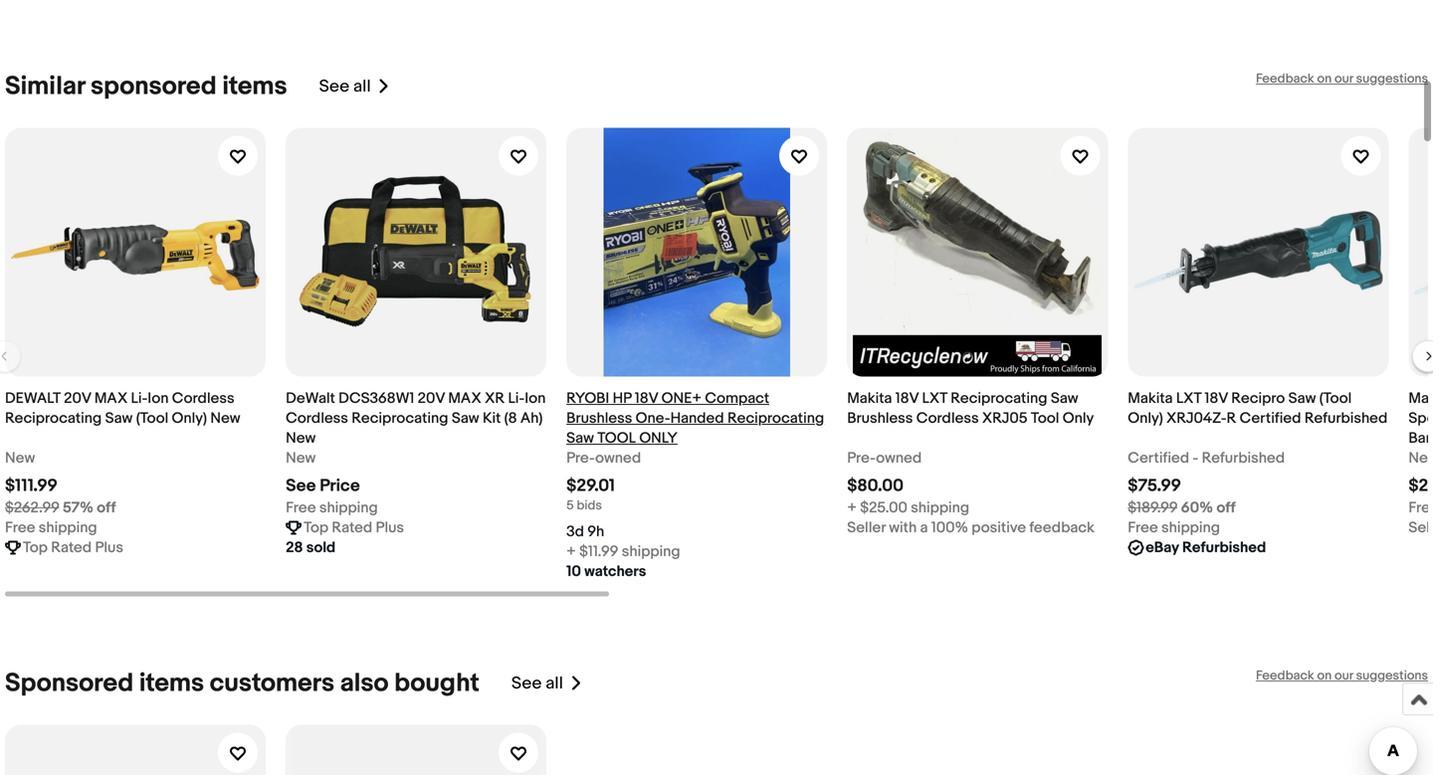 Task type: vqa. For each thing, say whether or not it's contained in the screenshot.
the Mak
yes



Task type: locate. For each thing, give the bounding box(es) containing it.
see all text field for sponsored items customers also bought
[[512, 674, 564, 695]]

see all text field for similar sponsored items
[[319, 76, 371, 97]]

1 horizontal spatial ion
[[525, 390, 546, 408]]

saw inside makita lxt 18v recipro saw (tool only) xrj04z-r certified refurbished
[[1289, 390, 1317, 408]]

0 horizontal spatial certified
[[1128, 450, 1190, 468]]

on
[[1318, 71, 1332, 87], [1318, 669, 1332, 684]]

saw left tool on the left of page
[[567, 430, 594, 448]]

1 horizontal spatial +
[[848, 499, 857, 517]]

a
[[921, 519, 929, 537]]

1 horizontal spatial certified
[[1240, 410, 1302, 428]]

1 horizontal spatial max
[[448, 390, 482, 408]]

1 horizontal spatial see all link
[[512, 669, 583, 700]]

refurbished
[[1305, 410, 1388, 428], [1202, 450, 1286, 468], [1183, 539, 1267, 557]]

pre-owned text field for $29.01
[[567, 449, 641, 469]]

20v right the dcs368w1
[[418, 390, 445, 408]]

top rated plus up the sold
[[304, 519, 404, 537]]

top
[[304, 519, 329, 537], [23, 539, 48, 557]]

cordless inside 'dewalt dcs368w1 20v max xr li-ion cordless reciprocating saw kit (8 ah) new new see price free shipping'
[[286, 410, 348, 428]]

0 vertical spatial feedback on our suggestions link
[[1257, 71, 1429, 87]]

makita up xrj04z-
[[1128, 390, 1173, 408]]

0 vertical spatial +
[[848, 499, 857, 517]]

1 horizontal spatial top rated plus
[[304, 519, 404, 537]]

pre-
[[567, 450, 596, 468], [848, 450, 876, 468]]

reciprocating inside the dewalt 20v max li-ion cordless reciprocating saw (tool only) new
[[5, 410, 102, 428]]

18v inside the makita 18v lxt reciprocating saw brushless cordless xrj05 tool only
[[896, 390, 919, 408]]

0 horizontal spatial see all link
[[319, 71, 391, 102]]

1 horizontal spatial free shipping text field
[[286, 498, 378, 518]]

18v up one- in the bottom left of the page
[[635, 390, 658, 408]]

li- inside 'dewalt dcs368w1 20v max xr li-ion cordless reciprocating saw kit (8 ah) new new see price free shipping'
[[508, 390, 525, 408]]

10 watchers text field
[[567, 562, 647, 582]]

2 pre-owned text field from the left
[[848, 449, 922, 469]]

pre-owned text field up $80.00 text box
[[848, 449, 922, 469]]

lxt inside the makita 18v lxt reciprocating saw brushless cordless xrj05 tool only
[[923, 390, 948, 408]]

brushless inside 'ryobi hp 18v one+ compact brushless one-handed reciprocating saw tool only pre-owned $29.01 5 bids 3d 9h + $11.99 shipping 10 watchers'
[[567, 410, 633, 428]]

shipping inside 'certified - refurbished $75.99 $189.99 60% off free shipping'
[[1162, 519, 1221, 537]]

sponsored items customers also bought
[[5, 669, 480, 700]]

1 owned from the left
[[596, 450, 641, 468]]

3 18v from the left
[[1205, 390, 1229, 408]]

li-
[[131, 390, 148, 408], [508, 390, 525, 408]]

18v inside makita lxt 18v recipro saw (tool only) xrj04z-r certified refurbished
[[1205, 390, 1229, 408]]

0 vertical spatial suggestions
[[1357, 71, 1429, 87]]

new
[[210, 410, 241, 428], [286, 430, 316, 448], [5, 450, 35, 468], [286, 450, 316, 468], [1409, 450, 1434, 468]]

xrj05
[[983, 410, 1028, 428]]

plus for top rated plus text box to the right
[[376, 519, 404, 537]]

0 horizontal spatial makita
[[848, 390, 893, 408]]

1 20v from the left
[[64, 390, 91, 408]]

0 horizontal spatial brushless
[[567, 410, 633, 428]]

0 horizontal spatial see all
[[319, 76, 371, 97]]

items
[[222, 71, 287, 102], [139, 669, 204, 700]]

1 vertical spatial feedback on our suggestions link
[[1257, 669, 1429, 684]]

makita inside the makita 18v lxt reciprocating saw brushless cordless xrj05 tool only
[[848, 390, 893, 408]]

customers
[[210, 669, 335, 700]]

off right the 60%
[[1217, 499, 1236, 517]]

$80.00 text field
[[848, 476, 904, 497]]

$75.99
[[1128, 476, 1182, 497]]

see all
[[319, 76, 371, 97], [512, 674, 564, 695]]

1 horizontal spatial cordless
[[286, 410, 348, 428]]

1 vertical spatial plus
[[95, 539, 123, 557]]

2 lxt from the left
[[1177, 390, 1202, 408]]

+ up 10
[[567, 543, 576, 561]]

free down "$262.99"
[[5, 519, 35, 537]]

2 vertical spatial see
[[512, 674, 542, 695]]

feedback on our suggestions for sponsored items customers also bought
[[1257, 669, 1429, 684]]

28
[[286, 539, 303, 557]]

1 feedback on our suggestions from the top
[[1257, 71, 1429, 87]]

saw inside the makita 18v lxt reciprocating saw brushless cordless xrj05 tool only
[[1051, 390, 1079, 408]]

reciprocating
[[951, 390, 1048, 408], [5, 410, 102, 428], [352, 410, 449, 428], [728, 410, 825, 428]]

0 horizontal spatial plus
[[95, 539, 123, 557]]

1 feedback from the top
[[1257, 71, 1315, 87]]

plus down 'dewalt dcs368w1 20v max xr li-ion cordless reciprocating saw kit (8 ah) new new see price free shipping'
[[376, 519, 404, 537]]

0 vertical spatial top
[[304, 519, 329, 537]]

1 vertical spatial see
[[286, 476, 316, 497]]

1 suggestions from the top
[[1357, 71, 1429, 87]]

1 horizontal spatial all
[[546, 674, 564, 695]]

dewalt
[[286, 390, 335, 408]]

makita
[[848, 390, 893, 408], [1128, 390, 1173, 408]]

2 off from the left
[[1217, 499, 1236, 517]]

feedback on our suggestions
[[1257, 71, 1429, 87], [1257, 669, 1429, 684]]

max right dewalt
[[94, 390, 128, 408]]

2 feedback on our suggestions from the top
[[1257, 669, 1429, 684]]

makita lxt 18v recipro saw (tool only) xrj04z-r certified refurbished
[[1128, 390, 1388, 428]]

0 vertical spatial feedback
[[1257, 71, 1315, 87]]

1 vertical spatial refurbished
[[1202, 450, 1286, 468]]

saw right recipro
[[1289, 390, 1317, 408]]

0 horizontal spatial 20v
[[64, 390, 91, 408]]

1 horizontal spatial see
[[319, 76, 350, 97]]

on for sponsored items customers also bought
[[1318, 669, 1332, 684]]

feedback for sponsored items customers also bought
[[1257, 669, 1315, 684]]

free down $189.99
[[1128, 519, 1159, 537]]

pre- up the $29.01 'text field'
[[567, 450, 596, 468]]

0 vertical spatial on
[[1318, 71, 1332, 87]]

shipping down price
[[319, 499, 378, 517]]

1 horizontal spatial owned
[[876, 450, 922, 468]]

shipping up watchers
[[622, 543, 681, 561]]

only) inside makita lxt 18v recipro saw (tool only) xrj04z-r certified refurbished
[[1128, 410, 1164, 428]]

1 our from the top
[[1335, 71, 1354, 87]]

our for similar sponsored items
[[1335, 71, 1354, 87]]

ryobi
[[567, 390, 610, 408]]

2 li- from the left
[[508, 390, 525, 408]]

saw up only at the right of the page
[[1051, 390, 1079, 408]]

+ up seller
[[848, 499, 857, 517]]

ion
[[148, 390, 169, 408], [525, 390, 546, 408]]

off
[[97, 499, 116, 517], [1217, 499, 1236, 517]]

lxt
[[923, 390, 948, 408], [1177, 390, 1202, 408]]

0 vertical spatial certified
[[1240, 410, 1302, 428]]

new text field up $111.99
[[5, 449, 35, 469]]

0 vertical spatial top rated plus
[[304, 519, 404, 537]]

see all for sponsored items customers also bought
[[512, 674, 564, 695]]

all
[[353, 76, 371, 97], [546, 674, 564, 695]]

certified down recipro
[[1240, 410, 1302, 428]]

$23 text field
[[1409, 476, 1434, 497]]

1 horizontal spatial 18v
[[896, 390, 919, 408]]

new inside new $111.99 $262.99 57% off free shipping
[[5, 450, 35, 468]]

0 horizontal spatial see
[[286, 476, 316, 497]]

max inside 'dewalt dcs368w1 20v max xr li-ion cordless reciprocating saw kit (8 ah) new new see price free shipping'
[[448, 390, 482, 408]]

1 horizontal spatial pre-owned text field
[[848, 449, 922, 469]]

eBay Refurbished text field
[[1146, 538, 1267, 558]]

1 horizontal spatial makita
[[1128, 390, 1173, 408]]

refurbished down "r"
[[1202, 450, 1286, 468]]

hp
[[613, 390, 632, 408]]

owned down tool on the left of page
[[596, 450, 641, 468]]

only)
[[172, 410, 207, 428], [1128, 410, 1164, 428]]

0 vertical spatial items
[[222, 71, 287, 102]]

0 horizontal spatial (tool
[[136, 410, 168, 428]]

makita up $80.00
[[848, 390, 893, 408]]

0 vertical spatial see all
[[319, 76, 371, 97]]

1 horizontal spatial only)
[[1128, 410, 1164, 428]]

sponsored
[[91, 71, 217, 102]]

1 new text field from the left
[[5, 449, 35, 469]]

rated
[[332, 519, 373, 537], [51, 539, 92, 557]]

1 vertical spatial see all
[[512, 674, 564, 695]]

free inside 'certified - refurbished $75.99 $189.99 60% off free shipping'
[[1128, 519, 1159, 537]]

2 feedback from the top
[[1257, 669, 1315, 684]]

free
[[286, 499, 316, 517], [1409, 499, 1434, 517], [5, 519, 35, 537], [1128, 519, 1159, 537]]

free inside 'dewalt dcs368w1 20v max xr li-ion cordless reciprocating saw kit (8 ah) new new see price free shipping'
[[286, 499, 316, 517]]

Free shipping text field
[[286, 498, 378, 518], [5, 518, 97, 538], [1128, 518, 1221, 538]]

0 horizontal spatial max
[[94, 390, 128, 408]]

rated down 57%
[[51, 539, 92, 557]]

$23
[[1409, 476, 1434, 497]]

1 vertical spatial (tool
[[136, 410, 168, 428]]

1 vertical spatial suggestions
[[1357, 669, 1429, 684]]

1 horizontal spatial see all
[[512, 674, 564, 695]]

reciprocating inside 'ryobi hp 18v one+ compact brushless one-handed reciprocating saw tool only pre-owned $29.01 5 bids 3d 9h + $11.99 shipping 10 watchers'
[[728, 410, 825, 428]]

ebay refurbished
[[1146, 539, 1267, 557]]

1 only) from the left
[[172, 410, 207, 428]]

0 horizontal spatial lxt
[[923, 390, 948, 408]]

2 only) from the left
[[1128, 410, 1164, 428]]

-
[[1193, 450, 1199, 468]]

2 feedback on our suggestions link from the top
[[1257, 669, 1429, 684]]

$80.00
[[848, 476, 904, 497]]

shipping down the previous price $262.99 57% off text field
[[39, 519, 97, 537]]

mak
[[1409, 390, 1434, 408]]

1 li- from the left
[[131, 390, 148, 408]]

1 horizontal spatial (tool
[[1320, 390, 1352, 408]]

cordless inside the dewalt 20v max li-ion cordless reciprocating saw (tool only) new
[[172, 390, 235, 408]]

pre- inside 'ryobi hp 18v one+ compact brushless one-handed reciprocating saw tool only pre-owned $29.01 5 bids 3d 9h + $11.99 shipping 10 watchers'
[[567, 450, 596, 468]]

on for similar sponsored items
[[1318, 71, 1332, 87]]

Pre-owned text field
[[567, 449, 641, 469], [848, 449, 922, 469]]

previous price $262.99 57% off text field
[[5, 498, 116, 518]]

see
[[319, 76, 350, 97], [286, 476, 316, 497], [512, 674, 542, 695]]

new $111.99 $262.99 57% off free shipping
[[5, 450, 116, 537]]

100%
[[932, 519, 969, 537]]

refurbished inside text box
[[1183, 539, 1267, 557]]

0 horizontal spatial owned
[[596, 450, 641, 468]]

free down see price text box
[[286, 499, 316, 517]]

see for customers
[[512, 674, 542, 695]]

1 horizontal spatial off
[[1217, 499, 1236, 517]]

feedback on our suggestions link
[[1257, 71, 1429, 87], [1257, 669, 1429, 684]]

0 horizontal spatial pre-owned text field
[[567, 449, 641, 469]]

$111.99 text field
[[5, 476, 58, 497]]

feedback
[[1257, 71, 1315, 87], [1257, 669, 1315, 684]]

1 off from the left
[[97, 499, 116, 517]]

pre-owned text field down tool on the left of page
[[567, 449, 641, 469]]

dewalt 20v max li-ion cordless reciprocating saw (tool only) new
[[5, 390, 241, 428]]

1 horizontal spatial 20v
[[418, 390, 445, 408]]

2 suggestions from the top
[[1357, 669, 1429, 684]]

pre- up $80.00 text box
[[848, 450, 876, 468]]

watchers
[[585, 563, 647, 581]]

off inside new $111.99 $262.99 57% off free shipping
[[97, 499, 116, 517]]

suggestions
[[1357, 71, 1429, 87], [1357, 669, 1429, 684]]

20v inside the dewalt 20v max li-ion cordless reciprocating saw (tool only) new
[[64, 390, 91, 408]]

18v
[[635, 390, 658, 408], [896, 390, 919, 408], [1205, 390, 1229, 408]]

saw up new $111.99 $262.99 57% off free shipping
[[105, 410, 133, 428]]

0 horizontal spatial pre-
[[567, 450, 596, 468]]

0 vertical spatial refurbished
[[1305, 410, 1388, 428]]

0 horizontal spatial 18v
[[635, 390, 658, 408]]

0 vertical spatial plus
[[376, 519, 404, 537]]

0 horizontal spatial +
[[567, 543, 576, 561]]

1 18v from the left
[[635, 390, 658, 408]]

1 vertical spatial certified
[[1128, 450, 1190, 468]]

1 feedback on our suggestions link from the top
[[1257, 71, 1429, 87]]

0 vertical spatial (tool
[[1320, 390, 1352, 408]]

2 brushless from the left
[[848, 410, 913, 428]]

2 max from the left
[[448, 390, 482, 408]]

free inside new $111.99 $262.99 57% off free shipping
[[5, 519, 35, 537]]

rated up the sold
[[332, 519, 373, 537]]

New text field
[[1409, 449, 1434, 469]]

reciprocating down dewalt
[[5, 410, 102, 428]]

$29.01 text field
[[567, 476, 615, 497]]

1 on from the top
[[1318, 71, 1332, 87]]

refurbished down the 60%
[[1183, 539, 1267, 557]]

2 our from the top
[[1335, 669, 1354, 684]]

Top Rated Plus text field
[[304, 518, 404, 538], [23, 538, 123, 558]]

our
[[1335, 71, 1354, 87], [1335, 669, 1354, 684]]

top up the sold
[[304, 519, 329, 537]]

reciprocating inside 'dewalt dcs368w1 20v max xr li-ion cordless reciprocating saw kit (8 ah) new new see price free shipping'
[[352, 410, 449, 428]]

1 brushless from the left
[[567, 410, 633, 428]]

top rated plus down 57%
[[23, 539, 123, 557]]

0 vertical spatial all
[[353, 76, 371, 97]]

0 horizontal spatial all
[[353, 76, 371, 97]]

2 horizontal spatial 18v
[[1205, 390, 1229, 408]]

ion inside the dewalt 20v max li-ion cordless reciprocating saw (tool only) new
[[148, 390, 169, 408]]

2 18v from the left
[[896, 390, 919, 408]]

all for similar sponsored items
[[353, 76, 371, 97]]

saw
[[1051, 390, 1079, 408], [1289, 390, 1317, 408], [105, 410, 133, 428], [452, 410, 480, 428], [567, 430, 594, 448]]

New text field
[[5, 449, 35, 469], [286, 449, 316, 469]]

top rated plus text field down 57%
[[23, 538, 123, 558]]

off right 57%
[[97, 499, 116, 517]]

owned
[[596, 450, 641, 468], [876, 450, 922, 468]]

new text field up see price text box
[[286, 449, 316, 469]]

top rated plus
[[304, 519, 404, 537], [23, 539, 123, 557]]

cordless
[[172, 390, 235, 408], [286, 410, 348, 428], [917, 410, 979, 428]]

brushless inside the makita 18v lxt reciprocating saw brushless cordless xrj05 tool only
[[848, 410, 913, 428]]

max
[[94, 390, 128, 408], [448, 390, 482, 408]]

free shipping text field down price
[[286, 498, 378, 518]]

18v up "r"
[[1205, 390, 1229, 408]]

1 ion from the left
[[148, 390, 169, 408]]

0 vertical spatial feedback on our suggestions
[[1257, 71, 1429, 87]]

compact
[[705, 390, 770, 408]]

1 makita from the left
[[848, 390, 893, 408]]

18v inside 'ryobi hp 18v one+ compact brushless one-handed reciprocating saw tool only pre-owned $29.01 5 bids 3d 9h + $11.99 shipping 10 watchers'
[[635, 390, 658, 408]]

Sell text field
[[1409, 518, 1434, 538]]

free shipping text field up ebay at right
[[1128, 518, 1221, 538]]

feedback
[[1030, 519, 1095, 537]]

2 ion from the left
[[525, 390, 546, 408]]

positive
[[972, 519, 1027, 537]]

+ inside 'ryobi hp 18v one+ compact brushless one-handed reciprocating saw tool only pre-owned $29.01 5 bids 3d 9h + $11.99 shipping 10 watchers'
[[567, 543, 576, 561]]

brushless down 'ryobi'
[[567, 410, 633, 428]]

0 vertical spatial see all text field
[[319, 76, 371, 97]]

1 lxt from the left
[[923, 390, 948, 408]]

1 vertical spatial top rated plus
[[23, 539, 123, 557]]

saw left kit
[[452, 410, 480, 428]]

shipping inside 'pre-owned $80.00 + $25.00 shipping seller with a 100% positive feedback'
[[911, 499, 970, 517]]

with
[[889, 519, 917, 537]]

reciprocating down compact
[[728, 410, 825, 428]]

feedback for similar sponsored items
[[1257, 71, 1315, 87]]

new inside the dewalt 20v max li-ion cordless reciprocating saw (tool only) new
[[210, 410, 241, 428]]

20v
[[64, 390, 91, 408], [418, 390, 445, 408]]

2 on from the top
[[1318, 669, 1332, 684]]

0 horizontal spatial free shipping text field
[[5, 518, 97, 538]]

2 vertical spatial refurbished
[[1183, 539, 1267, 557]]

0 vertical spatial our
[[1335, 71, 1354, 87]]

2 owned from the left
[[876, 450, 922, 468]]

1 max from the left
[[94, 390, 128, 408]]

1 horizontal spatial see all text field
[[512, 674, 564, 695]]

0 horizontal spatial top
[[23, 539, 48, 557]]

owned up $80.00 text box
[[876, 450, 922, 468]]

plus
[[376, 519, 404, 537], [95, 539, 123, 557]]

$111.99
[[5, 476, 58, 497]]

18v up $80.00
[[896, 390, 919, 408]]

1 vertical spatial see all link
[[512, 669, 583, 700]]

18v for ryobi hp 18v one+ compact brushless one-handed reciprocating saw tool only pre-owned $29.01 5 bids 3d 9h + $11.99 shipping 10 watchers
[[635, 390, 658, 408]]

1 vertical spatial our
[[1335, 669, 1354, 684]]

reciprocating down the dcs368w1
[[352, 410, 449, 428]]

28 sold text field
[[286, 538, 336, 558]]

reciprocating up xrj05
[[951, 390, 1048, 408]]

refurbished left mak new $23 free sell
[[1305, 410, 1388, 428]]

certified up $75.99
[[1128, 450, 1190, 468]]

0 horizontal spatial off
[[97, 499, 116, 517]]

seller
[[848, 519, 886, 537]]

sell
[[1409, 519, 1434, 537]]

20v right dewalt
[[64, 390, 91, 408]]

see all link
[[319, 71, 391, 102], [512, 669, 583, 700]]

0 vertical spatial see all link
[[319, 71, 391, 102]]

brushless up $80.00
[[848, 410, 913, 428]]

1 horizontal spatial rated
[[332, 519, 373, 537]]

1 horizontal spatial lxt
[[1177, 390, 1202, 408]]

0 horizontal spatial rated
[[51, 539, 92, 557]]

See all text field
[[319, 76, 371, 97], [512, 674, 564, 695]]

1 vertical spatial on
[[1318, 669, 1332, 684]]

shipping
[[319, 499, 378, 517], [911, 499, 970, 517], [39, 519, 97, 537], [1162, 519, 1221, 537], [622, 543, 681, 561]]

1 horizontal spatial brushless
[[848, 410, 913, 428]]

1 horizontal spatial pre-
[[848, 450, 876, 468]]

1 vertical spatial +
[[567, 543, 576, 561]]

1 vertical spatial rated
[[51, 539, 92, 557]]

shipping down the 60%
[[1162, 519, 1221, 537]]

1 vertical spatial see all text field
[[512, 674, 564, 695]]

sponsored
[[5, 669, 134, 700]]

0 horizontal spatial ion
[[148, 390, 169, 408]]

top down "$262.99"
[[23, 539, 48, 557]]

See Price text field
[[286, 476, 360, 497]]

shipping up 100%
[[911, 499, 970, 517]]

see all link for sponsored items customers also bought
[[512, 669, 583, 700]]

2 new text field from the left
[[286, 449, 316, 469]]

0 horizontal spatial only)
[[172, 410, 207, 428]]

1 vertical spatial all
[[546, 674, 564, 695]]

2 makita from the left
[[1128, 390, 1173, 408]]

2 horizontal spatial cordless
[[917, 410, 979, 428]]

0 horizontal spatial li-
[[131, 390, 148, 408]]

2 pre- from the left
[[848, 450, 876, 468]]

brushless for ryobi hp 18v one+ compact brushless one-handed reciprocating saw tool only pre-owned $29.01 5 bids 3d 9h + $11.99 shipping 10 watchers
[[567, 410, 633, 428]]

0 horizontal spatial new text field
[[5, 449, 35, 469]]

0 vertical spatial see
[[319, 76, 350, 97]]

1 vertical spatial feedback on our suggestions
[[1257, 669, 1429, 684]]

max left xr
[[448, 390, 482, 408]]

(tool
[[1320, 390, 1352, 408], [136, 410, 168, 428]]

1 pre- from the left
[[567, 450, 596, 468]]

18v for makita lxt 18v recipro saw (tool only) xrj04z-r certified refurbished
[[1205, 390, 1229, 408]]

makita inside makita lxt 18v recipro saw (tool only) xrj04z-r certified refurbished
[[1128, 390, 1173, 408]]

plus down the previous price $262.99 57% off text field
[[95, 539, 123, 557]]

2 horizontal spatial free shipping text field
[[1128, 518, 1221, 538]]

free shipping text field down "$262.99"
[[5, 518, 97, 538]]

0 horizontal spatial see all text field
[[319, 76, 371, 97]]

2 20v from the left
[[418, 390, 445, 408]]

1 pre-owned text field from the left
[[567, 449, 641, 469]]

top rated plus text field up the sold
[[304, 518, 404, 538]]

shipping inside 'ryobi hp 18v one+ compact brushless one-handed reciprocating saw tool only pre-owned $29.01 5 bids 3d 9h + $11.99 shipping 10 watchers'
[[622, 543, 681, 561]]

1 vertical spatial feedback
[[1257, 669, 1315, 684]]

1 horizontal spatial new text field
[[286, 449, 316, 469]]



Task type: describe. For each thing, give the bounding box(es) containing it.
shipping inside new $111.99 $262.99 57% off free shipping
[[39, 519, 97, 537]]

see all for similar sponsored items
[[319, 76, 371, 97]]

pre-owned $80.00 + $25.00 shipping seller with a 100% positive feedback
[[848, 450, 1095, 537]]

1 horizontal spatial top rated plus text field
[[304, 518, 404, 538]]

feedback on our suggestions link for sponsored items customers also bought
[[1257, 669, 1429, 684]]

saw inside 'dewalt dcs368w1 20v max xr li-ion cordless reciprocating saw kit (8 ah) new new see price free shipping'
[[452, 410, 480, 428]]

$75.99 text field
[[1128, 476, 1182, 497]]

28 sold
[[286, 539, 336, 557]]

all for sponsored items customers also bought
[[546, 674, 564, 695]]

1 horizontal spatial top
[[304, 519, 329, 537]]

$189.99
[[1128, 499, 1178, 517]]

price
[[320, 476, 360, 497]]

previous price $189.99 60% off text field
[[1128, 498, 1236, 518]]

20v inside 'dewalt dcs368w1 20v max xr li-ion cordless reciprocating saw kit (8 ah) new new see price free shipping'
[[418, 390, 445, 408]]

0 horizontal spatial top rated plus text field
[[23, 538, 123, 558]]

free shipping text field for $75.99
[[1128, 518, 1221, 538]]

refurbished inside makita lxt 18v recipro saw (tool only) xrj04z-r certified refurbished
[[1305, 410, 1388, 428]]

similar sponsored items
[[5, 71, 287, 102]]

bids
[[577, 498, 602, 514]]

certified inside 'certified - refurbished $75.99 $189.99 60% off free shipping'
[[1128, 450, 1190, 468]]

+ $11.99 shipping text field
[[567, 542, 681, 562]]

1 horizontal spatial items
[[222, 71, 287, 102]]

$11.99
[[580, 543, 619, 561]]

one+
[[662, 390, 702, 408]]

owned inside 'pre-owned $80.00 + $25.00 shipping seller with a 100% positive feedback'
[[876, 450, 922, 468]]

only
[[1063, 410, 1094, 428]]

makita 18v lxt reciprocating saw brushless cordless xrj05 tool only
[[848, 390, 1094, 428]]

3d
[[567, 523, 584, 541]]

Certified - Refurbished text field
[[1128, 449, 1286, 469]]

reciprocating inside the makita 18v lxt reciprocating saw brushless cordless xrj05 tool only
[[951, 390, 1048, 408]]

ion inside 'dewalt dcs368w1 20v max xr li-ion cordless reciprocating saw kit (8 ah) new new see price free shipping'
[[525, 390, 546, 408]]

+ inside 'pre-owned $80.00 + $25.00 shipping seller with a 100% positive feedback'
[[848, 499, 857, 517]]

60%
[[1181, 499, 1214, 517]]

li- inside the dewalt 20v max li-ion cordless reciprocating saw (tool only) new
[[131, 390, 148, 408]]

new text field for $111.99
[[5, 449, 35, 469]]

r
[[1227, 410, 1237, 428]]

free up sell text box
[[1409, 499, 1434, 517]]

Free text field
[[1409, 498, 1434, 518]]

certified inside makita lxt 18v recipro saw (tool only) xrj04z-r certified refurbished
[[1240, 410, 1302, 428]]

+ $25.00 shipping text field
[[848, 498, 970, 518]]

1 vertical spatial items
[[139, 669, 204, 700]]

57%
[[63, 499, 94, 517]]

makita for $75.99
[[1128, 390, 1173, 408]]

brushless for makita 18v lxt reciprocating saw brushless cordless xrj05 tool only
[[848, 410, 913, 428]]

cordless inside the makita 18v lxt reciprocating saw brushless cordless xrj05 tool only
[[917, 410, 979, 428]]

certified - refurbished $75.99 $189.99 60% off free shipping
[[1128, 450, 1286, 537]]

1 vertical spatial top
[[23, 539, 48, 557]]

(tool inside the dewalt 20v max li-ion cordless reciprocating saw (tool only) new
[[136, 410, 168, 428]]

0 horizontal spatial top rated plus
[[23, 539, 123, 557]]

tool
[[1031, 410, 1060, 428]]

off inside 'certified - refurbished $75.99 $189.99 60% off free shipping'
[[1217, 499, 1236, 517]]

dcs368w1
[[339, 390, 415, 408]]

$25.00
[[861, 499, 908, 517]]

pre-owned text field for $80.00
[[848, 449, 922, 469]]

sold
[[306, 539, 336, 557]]

tool
[[598, 430, 636, 448]]

refurbished inside 'certified - refurbished $75.99 $189.99 60% off free shipping'
[[1202, 450, 1286, 468]]

bought
[[395, 669, 480, 700]]

ryobi hp 18v one+ compact brushless one-handed reciprocating saw tool only pre-owned $29.01 5 bids 3d 9h + $11.99 shipping 10 watchers
[[567, 390, 825, 581]]

$29.01
[[567, 476, 615, 497]]

only) inside the dewalt 20v max li-ion cordless reciprocating saw (tool only) new
[[172, 410, 207, 428]]

9h
[[588, 523, 605, 541]]

3d 9h text field
[[567, 522, 605, 542]]

0 vertical spatial rated
[[332, 519, 373, 537]]

Seller with a 100% positive feedback text field
[[848, 518, 1095, 538]]

saw inside the dewalt 20v max li-ion cordless reciprocating saw (tool only) new
[[105, 410, 133, 428]]

new text field for see price
[[286, 449, 316, 469]]

suggestions for sponsored items customers also bought
[[1357, 669, 1429, 684]]

see for items
[[319, 76, 350, 97]]

saw inside 'ryobi hp 18v one+ compact brushless one-handed reciprocating saw tool only pre-owned $29.01 5 bids 3d 9h + $11.99 shipping 10 watchers'
[[567, 430, 594, 448]]

(8
[[504, 410, 517, 428]]

dewalt
[[5, 390, 60, 408]]

owned inside 'ryobi hp 18v one+ compact brushless one-handed reciprocating saw tool only pre-owned $29.01 5 bids 3d 9h + $11.99 shipping 10 watchers'
[[596, 450, 641, 468]]

one-
[[636, 410, 671, 428]]

our for sponsored items customers also bought
[[1335, 669, 1354, 684]]

max inside the dewalt 20v max li-ion cordless reciprocating saw (tool only) new
[[94, 390, 128, 408]]

free shipping text field for 57%
[[5, 518, 97, 538]]

see inside 'dewalt dcs368w1 20v max xr li-ion cordless reciprocating saw kit (8 ah) new new see price free shipping'
[[286, 476, 316, 497]]

xr
[[485, 390, 505, 408]]

feedback on our suggestions link for similar sponsored items
[[1257, 71, 1429, 87]]

also
[[340, 669, 389, 700]]

ebay
[[1146, 539, 1180, 557]]

makita for $80.00
[[848, 390, 893, 408]]

pre- inside 'pre-owned $80.00 + $25.00 shipping seller with a 100% positive feedback'
[[848, 450, 876, 468]]

5 bids text field
[[567, 498, 602, 514]]

mak new $23 free sell
[[1409, 390, 1434, 537]]

recipro
[[1232, 390, 1286, 408]]

similar
[[5, 71, 85, 102]]

plus for left top rated plus text box
[[95, 539, 123, 557]]

shipping inside 'dewalt dcs368w1 20v max xr li-ion cordless reciprocating saw kit (8 ah) new new see price free shipping'
[[319, 499, 378, 517]]

feedback on our suggestions for similar sponsored items
[[1257, 71, 1429, 87]]

handed
[[671, 410, 724, 428]]

dewalt dcs368w1 20v max xr li-ion cordless reciprocating saw kit (8 ah) new new see price free shipping
[[286, 390, 546, 517]]

10
[[567, 563, 581, 581]]

lxt inside makita lxt 18v recipro saw (tool only) xrj04z-r certified refurbished
[[1177, 390, 1202, 408]]

5
[[567, 498, 574, 514]]

$262.99
[[5, 499, 59, 517]]

(tool inside makita lxt 18v recipro saw (tool only) xrj04z-r certified refurbished
[[1320, 390, 1352, 408]]

see all link for similar sponsored items
[[319, 71, 391, 102]]

only
[[640, 430, 678, 448]]

ah)
[[521, 410, 543, 428]]

suggestions for similar sponsored items
[[1357, 71, 1429, 87]]

xrj04z-
[[1167, 410, 1227, 428]]

kit
[[483, 410, 501, 428]]



